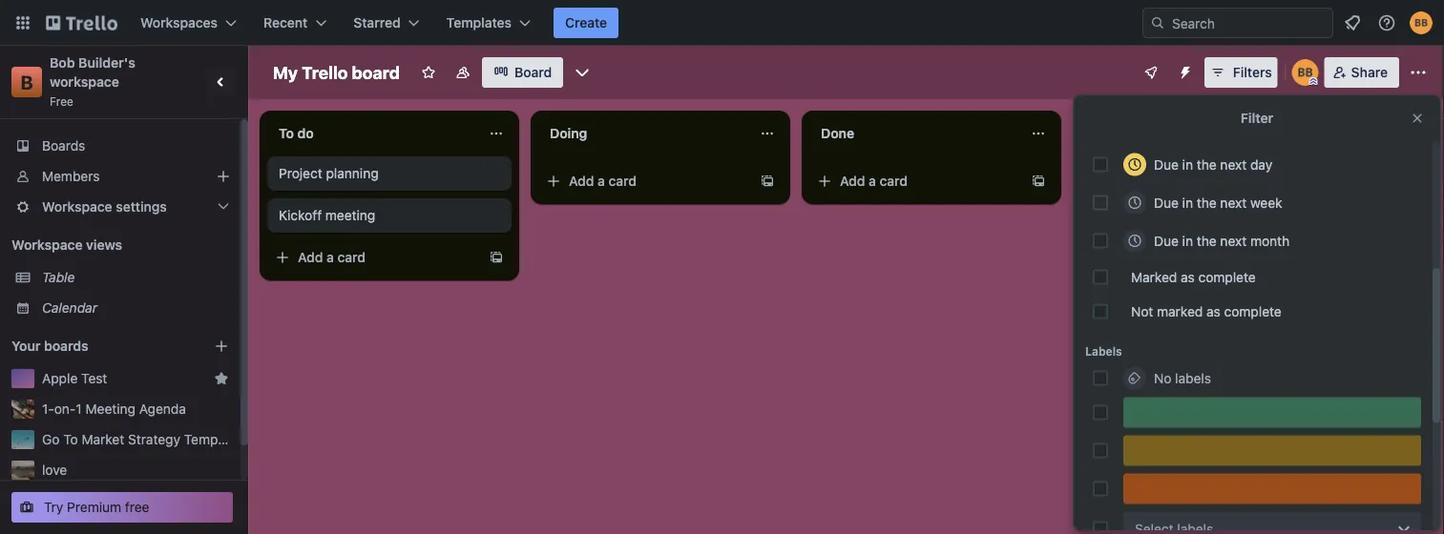 Task type: describe. For each thing, give the bounding box(es) containing it.
Done text field
[[810, 118, 1020, 149]]

back to home image
[[46, 8, 117, 38]]

workspace
[[50, 74, 119, 90]]

kickoff meeting
[[279, 208, 376, 223]]

due in the next month
[[1155, 233, 1290, 249]]

go to market strategy template
[[42, 432, 241, 448]]

create from template… image for doing
[[760, 174, 775, 189]]

due for due in the next day
[[1155, 157, 1179, 173]]

a for done
[[869, 173, 877, 189]]

star or unstar board image
[[421, 65, 436, 80]]

recent
[[264, 15, 308, 31]]

project planning
[[279, 166, 379, 181]]

due in the next week
[[1155, 195, 1283, 211]]

labels
[[1086, 346, 1123, 359]]

1
[[76, 402, 82, 417]]

go
[[42, 432, 60, 448]]

your
[[11, 339, 41, 354]]

my
[[273, 62, 298, 83]]

market
[[82, 432, 124, 448]]

agenda
[[139, 402, 186, 417]]

do
[[298, 126, 314, 141]]

apple test
[[42, 371, 107, 387]]

share button
[[1325, 57, 1400, 88]]

card for doing
[[609, 173, 637, 189]]

1 horizontal spatial bob builder (bobbuilder40) image
[[1410, 11, 1433, 34]]

template
[[184, 432, 241, 448]]

add a card button for doing
[[539, 166, 752, 197]]

add for done
[[840, 173, 866, 189]]

filter
[[1241, 110, 1274, 126]]

strategy
[[128, 432, 180, 448]]

card for to do
[[338, 250, 366, 265]]

a for doing
[[598, 173, 605, 189]]

add a card for to do
[[298, 250, 366, 265]]

project planning link
[[279, 164, 500, 183]]

love
[[42, 463, 67, 478]]

next for day
[[1221, 157, 1247, 173]]

apple
[[42, 371, 78, 387]]

create button
[[554, 8, 619, 38]]

boards
[[42, 138, 85, 154]]

1-on-1 meeting agenda
[[42, 402, 186, 417]]

share
[[1352, 64, 1388, 80]]

in for due in the next day
[[1183, 157, 1194, 173]]

color: green, title: none element
[[1124, 398, 1422, 429]]

recent button
[[252, 8, 338, 38]]

week
[[1251, 195, 1283, 211]]

planning
[[326, 166, 379, 181]]

workspaces
[[140, 15, 218, 31]]

the for week
[[1197, 195, 1217, 211]]

board link
[[482, 57, 564, 88]]

due in the next day
[[1155, 157, 1273, 173]]

starred
[[354, 15, 401, 31]]

b
[[20, 71, 33, 93]]

add board image
[[214, 339, 229, 354]]

try premium free button
[[11, 493, 233, 523]]

doing
[[550, 126, 588, 141]]

close popover image
[[1410, 111, 1426, 126]]

members link
[[0, 161, 241, 192]]

builder's
[[78, 55, 135, 71]]

the for month
[[1197, 233, 1217, 249]]

marked as complete
[[1132, 270, 1256, 286]]

done
[[821, 126, 855, 141]]

to do
[[279, 126, 314, 141]]

labels
[[1176, 371, 1212, 387]]

filters
[[1234, 64, 1273, 80]]

go to market strategy template link
[[42, 431, 241, 450]]

kickoff meeting link
[[279, 206, 500, 225]]

meeting
[[326, 208, 376, 223]]

members
[[42, 169, 100, 184]]

test
[[81, 371, 107, 387]]

1-
[[42, 402, 54, 417]]

next for month
[[1221, 233, 1247, 249]]

bob
[[50, 55, 75, 71]]

automation image
[[1171, 57, 1197, 84]]

my trello board
[[273, 62, 400, 83]]

templates
[[447, 15, 512, 31]]

workspaces button
[[129, 8, 248, 38]]

workspace visible image
[[455, 65, 471, 80]]

due for due in the next week
[[1155, 195, 1179, 211]]

your boards
[[11, 339, 88, 354]]

color: orange, title: none element
[[1124, 475, 1422, 505]]

create from template… image for to do
[[489, 250, 504, 265]]



Task type: locate. For each thing, give the bounding box(es) containing it.
add a card down doing
[[569, 173, 637, 189]]

2 vertical spatial due
[[1155, 233, 1179, 249]]

0 horizontal spatial to
[[63, 432, 78, 448]]

add a card button down doing text field
[[539, 166, 752, 197]]

add a card button down done text field at the top right
[[810, 166, 1024, 197]]

complete down due in the next month
[[1199, 270, 1256, 286]]

marked
[[1132, 270, 1178, 286]]

0 vertical spatial in
[[1183, 157, 1194, 173]]

3 next from the top
[[1221, 233, 1247, 249]]

starred icon image
[[214, 371, 229, 387]]

free
[[50, 95, 74, 108]]

Doing text field
[[539, 118, 749, 149]]

views
[[86, 237, 122, 253]]

templates button
[[435, 8, 542, 38]]

as
[[1181, 270, 1195, 286], [1207, 304, 1221, 320]]

create from template… image for done
[[1031, 174, 1047, 189]]

3 the from the top
[[1197, 233, 1217, 249]]

0 vertical spatial the
[[1197, 157, 1217, 173]]

in for due in the next week
[[1183, 195, 1194, 211]]

add a card button for to do
[[267, 243, 481, 273]]

2 horizontal spatial add a card button
[[810, 166, 1024, 197]]

marked
[[1157, 304, 1203, 320]]

in up marked as complete on the right of page
[[1183, 233, 1194, 249]]

next
[[1221, 157, 1247, 173], [1221, 195, 1247, 211], [1221, 233, 1247, 249]]

bob builder's workspace free
[[50, 55, 139, 108]]

0 horizontal spatial a
[[327, 250, 334, 265]]

1 vertical spatial next
[[1221, 195, 1247, 211]]

not
[[1132, 304, 1154, 320]]

to left do
[[279, 126, 294, 141]]

Board name text field
[[264, 57, 410, 88]]

filters button
[[1205, 57, 1278, 88]]

show menu image
[[1409, 63, 1429, 82]]

1-on-1 meeting agenda link
[[42, 400, 229, 419]]

workspace down members
[[42, 199, 112, 215]]

as right the marked
[[1207, 304, 1221, 320]]

0 vertical spatial as
[[1181, 270, 1195, 286]]

0 horizontal spatial card
[[338, 250, 366, 265]]

to
[[279, 126, 294, 141], [63, 432, 78, 448]]

workspace navigation collapse icon image
[[208, 69, 235, 95]]

add a card for done
[[840, 173, 908, 189]]

a down doing text field
[[598, 173, 605, 189]]

add a card button
[[539, 166, 752, 197], [810, 166, 1024, 197], [267, 243, 481, 273]]

add a card for doing
[[569, 173, 637, 189]]

trello
[[302, 62, 348, 83]]

complete
[[1199, 270, 1256, 286], [1225, 304, 1282, 320]]

complete down marked as complete on the right of page
[[1225, 304, 1282, 320]]

add a card down kickoff meeting
[[298, 250, 366, 265]]

add a card down done at the right top of page
[[840, 173, 908, 189]]

table
[[42, 270, 75, 286]]

2 vertical spatial next
[[1221, 233, 1247, 249]]

premium
[[67, 500, 121, 516]]

bob builder (bobbuilder40) image
[[1410, 11, 1433, 34], [1293, 59, 1319, 86]]

the
[[1197, 157, 1217, 173], [1197, 195, 1217, 211], [1197, 233, 1217, 249]]

0 notifications image
[[1342, 11, 1365, 34]]

to inside text box
[[279, 126, 294, 141]]

love link
[[42, 461, 229, 480]]

workspace
[[42, 199, 112, 215], [11, 237, 83, 253]]

1 vertical spatial workspace
[[11, 237, 83, 253]]

on-
[[54, 402, 76, 417]]

next left 'week'
[[1221, 195, 1247, 211]]

calendar link
[[42, 299, 237, 318]]

2 horizontal spatial add a card
[[840, 173, 908, 189]]

add for to do
[[298, 250, 323, 265]]

1 in from the top
[[1183, 157, 1194, 173]]

due
[[1155, 157, 1179, 173], [1155, 195, 1179, 211], [1155, 233, 1179, 249]]

next left month
[[1221, 233, 1247, 249]]

color: yellow, title: none element
[[1124, 436, 1422, 467]]

the up due in the next week
[[1197, 157, 1217, 173]]

2 horizontal spatial create from template… image
[[1031, 174, 1047, 189]]

0 horizontal spatial create from template… image
[[489, 250, 504, 265]]

workspace for workspace settings
[[42, 199, 112, 215]]

1 vertical spatial in
[[1183, 195, 1194, 211]]

1 horizontal spatial add a card button
[[539, 166, 752, 197]]

2 the from the top
[[1197, 195, 1217, 211]]

2 next from the top
[[1221, 195, 1247, 211]]

settings
[[116, 199, 167, 215]]

workspace settings
[[42, 199, 167, 215]]

free
[[125, 500, 149, 516]]

workspace for workspace views
[[11, 237, 83, 253]]

not marked as complete
[[1132, 304, 1282, 320]]

board
[[352, 62, 400, 83]]

add for doing
[[569, 173, 594, 189]]

table link
[[42, 268, 237, 287]]

add down kickoff
[[298, 250, 323, 265]]

board
[[515, 64, 552, 80]]

the for day
[[1197, 157, 1217, 173]]

due down "due in the next day"
[[1155, 195, 1179, 211]]

as right marked
[[1181, 270, 1195, 286]]

in up due in the next week
[[1183, 157, 1194, 173]]

1 vertical spatial bob builder (bobbuilder40) image
[[1293, 59, 1319, 86]]

add down done at the right top of page
[[840, 173, 866, 189]]

bob builder (bobbuilder40) image right 'filters'
[[1293, 59, 1319, 86]]

0 horizontal spatial as
[[1181, 270, 1195, 286]]

0 vertical spatial bob builder (bobbuilder40) image
[[1410, 11, 1433, 34]]

card down doing text field
[[609, 173, 637, 189]]

month
[[1251, 233, 1290, 249]]

2 horizontal spatial a
[[869, 173, 877, 189]]

add a card button down kickoff meeting link
[[267, 243, 481, 273]]

1 due from the top
[[1155, 157, 1179, 173]]

kickoff
[[279, 208, 322, 223]]

1 vertical spatial to
[[63, 432, 78, 448]]

2 due from the top
[[1155, 195, 1179, 211]]

1 vertical spatial complete
[[1225, 304, 1282, 320]]

a for to do
[[327, 250, 334, 265]]

1 horizontal spatial add
[[569, 173, 594, 189]]

add down doing
[[569, 173, 594, 189]]

boards
[[44, 339, 88, 354]]

card
[[609, 173, 637, 189], [880, 173, 908, 189], [338, 250, 366, 265]]

1 horizontal spatial a
[[598, 173, 605, 189]]

apple test link
[[42, 370, 206, 389]]

in
[[1183, 157, 1194, 173], [1183, 195, 1194, 211], [1183, 233, 1194, 249]]

1 next from the top
[[1221, 157, 1247, 173]]

create
[[565, 15, 607, 31]]

3 due from the top
[[1155, 233, 1179, 249]]

project
[[279, 166, 323, 181]]

0 vertical spatial to
[[279, 126, 294, 141]]

0 vertical spatial complete
[[1199, 270, 1256, 286]]

1 horizontal spatial card
[[609, 173, 637, 189]]

0 horizontal spatial add
[[298, 250, 323, 265]]

day
[[1251, 157, 1273, 173]]

0 vertical spatial due
[[1155, 157, 1179, 173]]

calendar
[[42, 300, 97, 316]]

add
[[569, 173, 594, 189], [840, 173, 866, 189], [298, 250, 323, 265]]

the up marked as complete on the right of page
[[1197, 233, 1217, 249]]

card down done text field at the top right
[[880, 173, 908, 189]]

To do text field
[[267, 118, 477, 149]]

3 in from the top
[[1183, 233, 1194, 249]]

your boards with 5 items element
[[11, 335, 185, 358]]

due up due in the next week
[[1155, 157, 1179, 173]]

next left day
[[1221, 157, 1247, 173]]

2 horizontal spatial card
[[880, 173, 908, 189]]

try premium free
[[44, 500, 149, 516]]

meeting
[[85, 402, 136, 417]]

in for due in the next month
[[1183, 233, 1194, 249]]

due for due in the next month
[[1155, 233, 1179, 249]]

workspace inside dropdown button
[[42, 199, 112, 215]]

try
[[44, 500, 63, 516]]

0 vertical spatial workspace
[[42, 199, 112, 215]]

1 vertical spatial due
[[1155, 195, 1179, 211]]

create from template… image
[[760, 174, 775, 189], [1031, 174, 1047, 189], [489, 250, 504, 265]]

1 vertical spatial the
[[1197, 195, 1217, 211]]

customize views image
[[573, 63, 592, 82]]

card for done
[[880, 173, 908, 189]]

primary element
[[0, 0, 1445, 46]]

2 vertical spatial in
[[1183, 233, 1194, 249]]

1 the from the top
[[1197, 157, 1217, 173]]

the down "due in the next day"
[[1197, 195, 1217, 211]]

a down done text field at the top right
[[869, 173, 877, 189]]

power ups image
[[1144, 65, 1159, 80]]

1 vertical spatial as
[[1207, 304, 1221, 320]]

open information menu image
[[1378, 13, 1397, 32]]

1 horizontal spatial to
[[279, 126, 294, 141]]

1 horizontal spatial create from template… image
[[760, 174, 775, 189]]

search image
[[1151, 15, 1166, 31]]

card down meeting
[[338, 250, 366, 265]]

bob builder's workspace link
[[50, 55, 139, 90]]

Search field
[[1166, 9, 1333, 37]]

to right go
[[63, 432, 78, 448]]

add a card
[[569, 173, 637, 189], [840, 173, 908, 189], [298, 250, 366, 265]]

add a card button for done
[[810, 166, 1024, 197]]

next for week
[[1221, 195, 1247, 211]]

2 horizontal spatial add
[[840, 173, 866, 189]]

workspace up table
[[11, 237, 83, 253]]

starred button
[[342, 8, 431, 38]]

1 horizontal spatial as
[[1207, 304, 1221, 320]]

0 vertical spatial next
[[1221, 157, 1247, 173]]

b link
[[11, 67, 42, 97]]

0 horizontal spatial add a card button
[[267, 243, 481, 273]]

workspace views
[[11, 237, 122, 253]]

bob builder (bobbuilder40) image right open information menu image
[[1410, 11, 1433, 34]]

boards link
[[0, 131, 241, 161]]

no
[[1155, 371, 1172, 387]]

1 horizontal spatial add a card
[[569, 173, 637, 189]]

a down kickoff meeting
[[327, 250, 334, 265]]

due up marked
[[1155, 233, 1179, 249]]

workspace settings button
[[0, 192, 241, 222]]

2 in from the top
[[1183, 195, 1194, 211]]

no labels
[[1155, 371, 1212, 387]]

0 horizontal spatial add a card
[[298, 250, 366, 265]]

2 vertical spatial the
[[1197, 233, 1217, 249]]

in down "due in the next day"
[[1183, 195, 1194, 211]]

this member is an admin of this board. image
[[1310, 77, 1318, 86]]

0 horizontal spatial bob builder (bobbuilder40) image
[[1293, 59, 1319, 86]]



Task type: vqa. For each thing, say whether or not it's contained in the screenshot.
THE SORT for Sort by due date button
no



